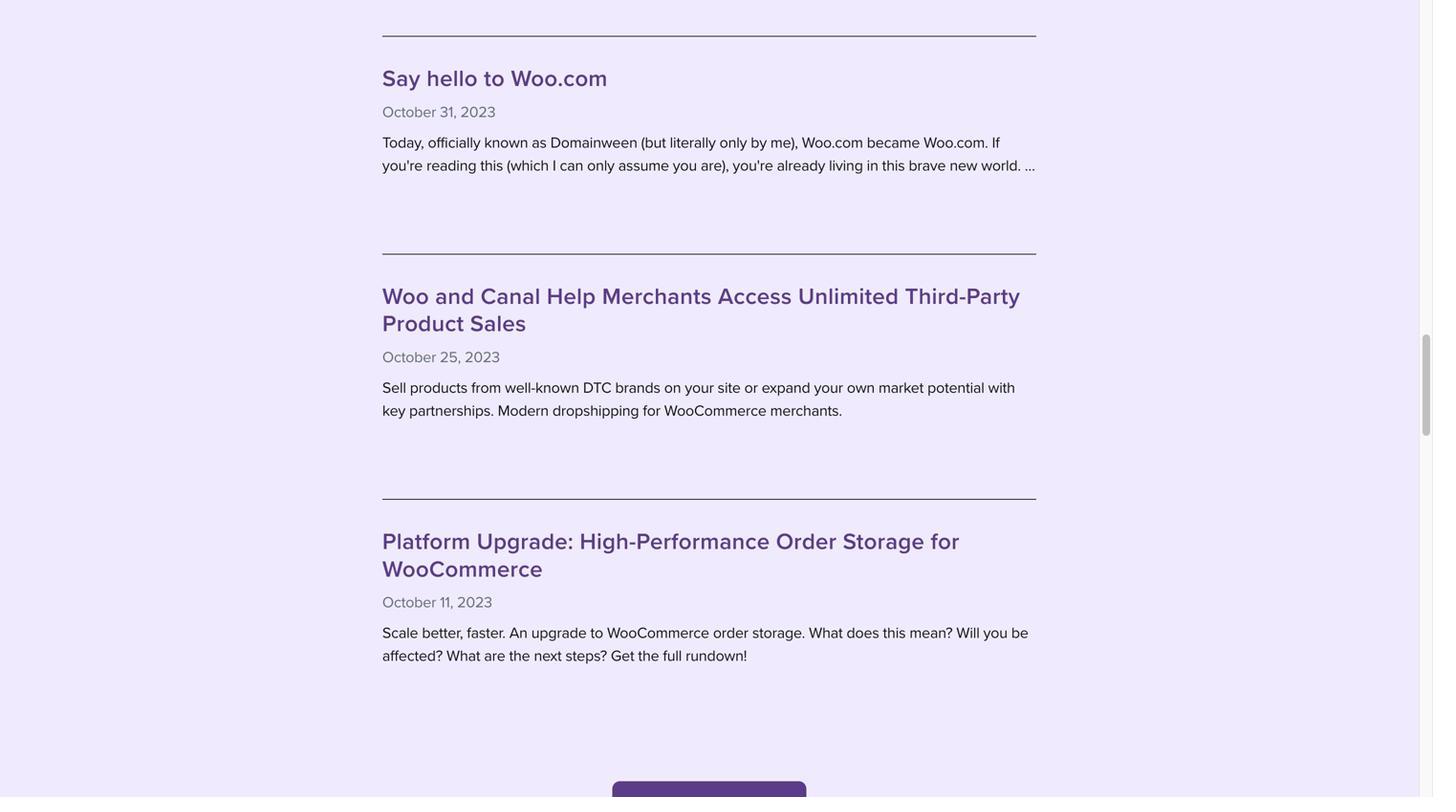 Task type: locate. For each thing, give the bounding box(es) containing it.
expand
[[762, 379, 811, 397]]

known left dtc
[[536, 379, 579, 397]]

1 vertical spatial you
[[984, 625, 1008, 643]]

woo.com inside today, officially known as domainween (but literally only by me), woo.com became woo.com. if you're reading this (which i can only assume you are), you're already living in this brave new world. …
[[802, 134, 863, 152]]

upgrade
[[531, 625, 587, 643]]

woo.com up living
[[802, 134, 863, 152]]

what
[[809, 625, 843, 643], [447, 648, 480, 666]]

me),
[[771, 134, 798, 152]]

1 vertical spatial what
[[447, 648, 480, 666]]

mean?
[[910, 625, 953, 643]]

october 31, 2023
[[382, 103, 496, 121]]

you inside today, officially known as domainween (but literally only by me), woo.com became woo.com. if you're reading this (which i can only assume you are), you're already living in this brave new world. …
[[673, 157, 697, 175]]

1 october from the top
[[382, 103, 436, 121]]

0 vertical spatial only
[[720, 134, 747, 152]]

0 vertical spatial what
[[809, 625, 843, 643]]

an
[[510, 625, 528, 643]]

october up sell
[[382, 349, 436, 367]]

for down brands
[[643, 402, 661, 420]]

october 25, 2023
[[382, 349, 500, 367]]

dtc
[[583, 379, 612, 397]]

on
[[664, 379, 681, 397]]

does
[[847, 625, 879, 643]]

product
[[382, 311, 464, 338]]

living
[[829, 157, 863, 175]]

to inside say hello to woo.com "link"
[[484, 65, 505, 93]]

2 october from the top
[[382, 349, 436, 367]]

for inside sell products from well-known dtc brands on your site or expand your own market potential with key partnerships. modern dropshipping for woocommerce merchants.
[[643, 402, 661, 420]]

1 you're from the left
[[382, 157, 423, 175]]

by
[[751, 134, 767, 152]]

known inside sell products from well-known dtc brands on your site or expand your own market potential with key partnerships. modern dropshipping for woocommerce merchants.
[[536, 379, 579, 397]]

1 vertical spatial october
[[382, 349, 436, 367]]

1 vertical spatial to
[[591, 625, 604, 643]]

you
[[673, 157, 697, 175], [984, 625, 1008, 643]]

1 horizontal spatial woo.com
[[802, 134, 863, 152]]

1 vertical spatial 2023
[[465, 349, 500, 367]]

woocommerce up full at the left bottom of the page
[[607, 625, 710, 643]]

scale better, faster. an upgrade to woocommerce order storage. what does this mean? will you be affected? what are the next steps? get the full rundown!
[[382, 625, 1029, 666]]

31,
[[440, 103, 457, 121]]

world.
[[982, 157, 1021, 175]]

this right does in the bottom right of the page
[[883, 625, 906, 643]]

1 horizontal spatial known
[[536, 379, 579, 397]]

the down an
[[509, 648, 530, 666]]

0 vertical spatial to
[[484, 65, 505, 93]]

2 vertical spatial 2023
[[457, 594, 492, 612]]

0 horizontal spatial you
[[673, 157, 697, 175]]

2023 for upgrade:
[[457, 594, 492, 612]]

you down literally
[[673, 157, 697, 175]]

for
[[643, 402, 661, 420], [931, 528, 960, 556]]

say hello to woo.com link
[[382, 65, 1037, 93]]

1 horizontal spatial you
[[984, 625, 1008, 643]]

to right hello
[[484, 65, 505, 93]]

2023 right 31,
[[461, 103, 496, 121]]

scale
[[382, 625, 418, 643]]

your up merchants.
[[814, 379, 843, 397]]

1 horizontal spatial what
[[809, 625, 843, 643]]

0 vertical spatial october
[[382, 103, 436, 121]]

2023 up from
[[465, 349, 500, 367]]

1 horizontal spatial the
[[638, 648, 659, 666]]

1 vertical spatial woo.com
[[802, 134, 863, 152]]

october 11, 2023
[[382, 594, 492, 612]]

canal
[[481, 283, 541, 311]]

0 horizontal spatial your
[[685, 379, 714, 397]]

rundown!
[[686, 648, 747, 666]]

you inside scale better, faster. an upgrade to woocommerce order storage. what does this mean? will you be affected? what are the next steps? get the full rundown!
[[984, 625, 1008, 643]]

brands
[[615, 379, 661, 397]]

full
[[663, 648, 682, 666]]

be
[[1012, 625, 1029, 643]]

october for woo and canal help merchants access unlimited third-party product sales
[[382, 349, 436, 367]]

known up (which
[[484, 134, 528, 152]]

woocommerce up the "11,"
[[382, 556, 543, 584]]

you're
[[382, 157, 423, 175], [733, 157, 773, 175]]

for right storage
[[931, 528, 960, 556]]

potential
[[928, 379, 985, 397]]

what left does in the bottom right of the page
[[809, 625, 843, 643]]

0 horizontal spatial only
[[587, 157, 615, 175]]

woocommerce inside platform upgrade: high-performance order storage for woocommerce
[[382, 556, 543, 584]]

only
[[720, 134, 747, 152], [587, 157, 615, 175]]

1 vertical spatial for
[[931, 528, 960, 556]]

i
[[553, 157, 556, 175]]

sell products from well-known dtc brands on your site or expand your own market potential with key partnerships. modern dropshipping for woocommerce merchants.
[[382, 379, 1016, 420]]

you're down today,
[[382, 157, 423, 175]]

0 vertical spatial woocommerce
[[664, 402, 767, 420]]

1 horizontal spatial only
[[720, 134, 747, 152]]

woo.com inside "link"
[[511, 65, 608, 93]]

october up scale
[[382, 594, 436, 612]]

only down domainween
[[587, 157, 615, 175]]

2023 for and
[[465, 349, 500, 367]]

dropshipping
[[553, 402, 639, 420]]

0 horizontal spatial known
[[484, 134, 528, 152]]

0 horizontal spatial the
[[509, 648, 530, 666]]

0 horizontal spatial you're
[[382, 157, 423, 175]]

0 horizontal spatial for
[[643, 402, 661, 420]]

0 horizontal spatial what
[[447, 648, 480, 666]]

upgrade:
[[477, 528, 574, 556]]

3 october from the top
[[382, 594, 436, 612]]

…
[[1025, 157, 1036, 175]]

1 horizontal spatial to
[[591, 625, 604, 643]]

from
[[471, 379, 501, 397]]

2023 right the "11,"
[[457, 594, 492, 612]]

woocommerce
[[664, 402, 767, 420], [382, 556, 543, 584], [607, 625, 710, 643]]

today,
[[382, 134, 424, 152]]

your right on at left top
[[685, 379, 714, 397]]

woo
[[382, 283, 429, 311]]

0 vertical spatial known
[[484, 134, 528, 152]]

with
[[989, 379, 1016, 397]]

2 you're from the left
[[733, 157, 773, 175]]

get
[[611, 648, 635, 666]]

1 vertical spatial known
[[536, 379, 579, 397]]

0 horizontal spatial woo.com
[[511, 65, 608, 93]]

can
[[560, 157, 584, 175]]

assume
[[619, 157, 669, 175]]

2 vertical spatial october
[[382, 594, 436, 612]]

1 horizontal spatial your
[[814, 379, 843, 397]]

october up today,
[[382, 103, 436, 121]]

woocommerce inside sell products from well-known dtc brands on your site or expand your own market potential with key partnerships. modern dropshipping for woocommerce merchants.
[[664, 402, 767, 420]]

1 vertical spatial woocommerce
[[382, 556, 543, 584]]

woocommerce down site
[[664, 402, 767, 420]]

0 vertical spatial you
[[673, 157, 697, 175]]

you left be at the bottom right
[[984, 625, 1008, 643]]

0 horizontal spatial to
[[484, 65, 505, 93]]

known inside today, officially known as domainween (but literally only by me), woo.com became woo.com. if you're reading this (which i can only assume you are), you're already living in this brave new world. …
[[484, 134, 528, 152]]

the left full at the left bottom of the page
[[638, 648, 659, 666]]

this left (which
[[480, 157, 503, 175]]

the
[[509, 648, 530, 666], [638, 648, 659, 666]]

2023
[[461, 103, 496, 121], [465, 349, 500, 367], [457, 594, 492, 612]]

brave
[[909, 157, 946, 175]]

0 vertical spatial woo.com
[[511, 65, 608, 93]]

only left the by
[[720, 134, 747, 152]]

known
[[484, 134, 528, 152], [536, 379, 579, 397]]

what down better,
[[447, 648, 480, 666]]

1 horizontal spatial for
[[931, 528, 960, 556]]

woo.com
[[511, 65, 608, 93], [802, 134, 863, 152]]

this
[[480, 157, 503, 175], [882, 157, 905, 175], [883, 625, 906, 643]]

woo.com up as in the left of the page
[[511, 65, 608, 93]]

woocommerce inside scale better, faster. an upgrade to woocommerce order storage. what does this mean? will you be affected? what are the next steps? get the full rundown!
[[607, 625, 710, 643]]

1 horizontal spatial you're
[[733, 157, 773, 175]]

your
[[685, 379, 714, 397], [814, 379, 843, 397]]

will
[[957, 625, 980, 643]]

0 vertical spatial for
[[643, 402, 661, 420]]

to
[[484, 65, 505, 93], [591, 625, 604, 643]]

platform
[[382, 528, 471, 556]]

11,
[[440, 594, 453, 612]]

25,
[[440, 349, 461, 367]]

reading
[[427, 157, 477, 175]]

0 vertical spatial 2023
[[461, 103, 496, 121]]

2 vertical spatial woocommerce
[[607, 625, 710, 643]]

became
[[867, 134, 920, 152]]

you're down the by
[[733, 157, 773, 175]]

october
[[382, 103, 436, 121], [382, 349, 436, 367], [382, 594, 436, 612]]

to up steps?
[[591, 625, 604, 643]]



Task type: vqa. For each thing, say whether or not it's contained in the screenshot.
support
no



Task type: describe. For each thing, give the bounding box(es) containing it.
and
[[435, 283, 475, 311]]

own
[[847, 379, 875, 397]]

storage.
[[753, 625, 805, 643]]

today, officially known as domainween (but literally only by me), woo.com became woo.com. if you're reading this (which i can only assume you are), you're already living in this brave new world. …
[[382, 134, 1036, 175]]

are),
[[701, 157, 729, 175]]

products
[[410, 379, 468, 397]]

site
[[718, 379, 741, 397]]

this inside scale better, faster. an upgrade to woocommerce order storage. what does this mean? will you be affected? what are the next steps? get the full rundown!
[[883, 625, 906, 643]]

october for platform upgrade: high-performance order storage for woocommerce
[[382, 594, 436, 612]]

(which
[[507, 157, 549, 175]]

(but
[[641, 134, 666, 152]]

2023 for hello
[[461, 103, 496, 121]]

faster.
[[467, 625, 506, 643]]

market
[[879, 379, 924, 397]]

to inside scale better, faster. an upgrade to woocommerce order storage. what does this mean? will you be affected? what are the next steps? get the full rundown!
[[591, 625, 604, 643]]

as
[[532, 134, 547, 152]]

woo and canal help merchants access unlimited third-party product sales
[[382, 283, 1021, 338]]

domainween
[[551, 134, 638, 152]]

say hello to woo.com
[[382, 65, 608, 93]]

merchants.
[[770, 402, 842, 420]]

help
[[547, 283, 596, 311]]

1 the from the left
[[509, 648, 530, 666]]

new
[[950, 157, 978, 175]]

sell
[[382, 379, 406, 397]]

storage
[[843, 528, 925, 556]]

woo.com.
[[924, 134, 989, 152]]

order
[[776, 528, 837, 556]]

modern
[[498, 402, 549, 420]]

or
[[745, 379, 758, 397]]

2 the from the left
[[638, 648, 659, 666]]

october for say hello to woo.com
[[382, 103, 436, 121]]

steps?
[[566, 648, 607, 666]]

affected?
[[382, 648, 443, 666]]

this right in
[[882, 157, 905, 175]]

platform upgrade: high-performance order storage for woocommerce
[[382, 528, 960, 584]]

order
[[713, 625, 749, 643]]

unlimited
[[798, 283, 899, 311]]

1 vertical spatial only
[[587, 157, 615, 175]]

officially
[[428, 134, 481, 152]]

in
[[867, 157, 879, 175]]

are
[[484, 648, 505, 666]]

partnerships.
[[409, 402, 494, 420]]

access
[[718, 283, 792, 311]]

already
[[777, 157, 826, 175]]

key
[[382, 402, 406, 420]]

high-
[[580, 528, 636, 556]]

party
[[967, 283, 1021, 311]]

better,
[[422, 625, 463, 643]]

say
[[382, 65, 421, 93]]

1 your from the left
[[685, 379, 714, 397]]

woo and canal help merchants access unlimited third-party product sales link
[[382, 283, 1037, 339]]

well-
[[505, 379, 536, 397]]

third-
[[905, 283, 967, 311]]

performance
[[636, 528, 770, 556]]

2 your from the left
[[814, 379, 843, 397]]

sales
[[470, 311, 527, 338]]

next
[[534, 648, 562, 666]]

literally
[[670, 134, 716, 152]]

if
[[992, 134, 1000, 152]]

hello
[[427, 65, 478, 93]]

platform upgrade: high-performance order storage for woocommerce link
[[382, 528, 1037, 584]]

for inside platform upgrade: high-performance order storage for woocommerce
[[931, 528, 960, 556]]

merchants
[[602, 283, 712, 311]]



